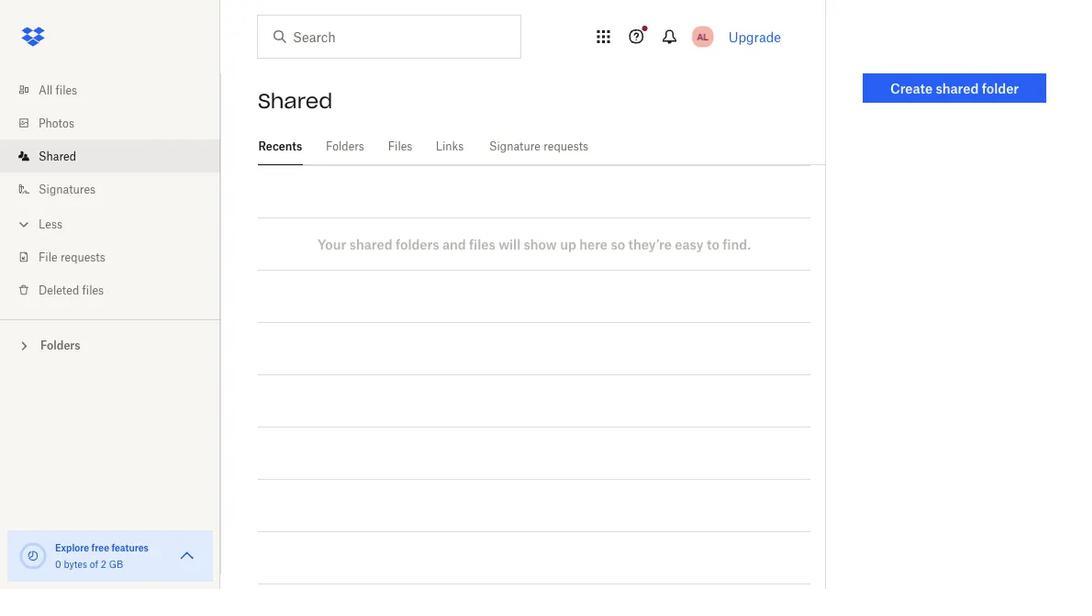 Task type: locate. For each thing, give the bounding box(es) containing it.
easy
[[675, 236, 704, 252]]

requests
[[544, 140, 589, 153], [61, 250, 105, 264]]

signatures link
[[15, 173, 220, 206]]

shared inside button
[[936, 80, 979, 96]]

shared list item
[[0, 140, 220, 173]]

folders down deleted
[[40, 339, 80, 353]]

files
[[56, 83, 77, 97], [469, 236, 496, 252], [82, 283, 104, 297]]

all files link
[[15, 73, 220, 107]]

2
[[101, 559, 106, 570]]

to
[[707, 236, 720, 252]]

1 horizontal spatial requests
[[544, 140, 589, 153]]

1 horizontal spatial files
[[82, 283, 104, 297]]

1 horizontal spatial folders
[[326, 140, 364, 153]]

signature
[[489, 140, 541, 153]]

1 vertical spatial shared
[[39, 149, 76, 163]]

your
[[318, 236, 347, 252]]

1 vertical spatial requests
[[61, 250, 105, 264]]

0 vertical spatial requests
[[544, 140, 589, 153]]

bytes
[[64, 559, 87, 570]]

deleted files link
[[15, 274, 220, 307]]

shared
[[936, 80, 979, 96], [350, 236, 393, 252]]

tab list
[[258, 129, 826, 165]]

folders inside tab list
[[326, 140, 364, 153]]

2 vertical spatial files
[[82, 283, 104, 297]]

find.
[[723, 236, 751, 252]]

list
[[0, 62, 220, 320]]

0 horizontal spatial files
[[56, 83, 77, 97]]

shared right your
[[350, 236, 393, 252]]

create
[[891, 80, 933, 96]]

signature requests link
[[487, 129, 591, 163]]

requests right "signature"
[[544, 140, 589, 153]]

deleted
[[39, 283, 79, 297]]

less image
[[15, 215, 33, 234]]

folders
[[326, 140, 364, 153], [40, 339, 80, 353]]

files left the 'will'
[[469, 236, 496, 252]]

0 vertical spatial files
[[56, 83, 77, 97]]

0 horizontal spatial shared
[[39, 149, 76, 163]]

0 vertical spatial folders
[[326, 140, 364, 153]]

features
[[112, 542, 149, 554]]

photos
[[39, 116, 74, 130]]

and
[[443, 236, 466, 252]]

free
[[91, 542, 109, 554]]

files right all on the left
[[56, 83, 77, 97]]

2 horizontal spatial files
[[469, 236, 496, 252]]

dropbox image
[[15, 18, 51, 55]]

requests for file requests
[[61, 250, 105, 264]]

requests for signature requests
[[544, 140, 589, 153]]

quota usage element
[[18, 542, 48, 571]]

0 horizontal spatial shared
[[350, 236, 393, 252]]

upgrade link
[[729, 29, 782, 45]]

0 horizontal spatial requests
[[61, 250, 105, 264]]

0 horizontal spatial folders
[[40, 339, 80, 353]]

your shared folders and files will show up here so they're easy to find.
[[318, 236, 751, 252]]

shared link
[[15, 140, 220, 173]]

shared up the 'recents' 'link'
[[258, 88, 333, 114]]

1 vertical spatial files
[[469, 236, 496, 252]]

0 vertical spatial shared
[[936, 80, 979, 96]]

shared
[[258, 88, 333, 114], [39, 149, 76, 163]]

files right deleted
[[82, 283, 104, 297]]

shared left folder
[[936, 80, 979, 96]]

recents
[[258, 140, 302, 153]]

folders left files
[[326, 140, 364, 153]]

1 vertical spatial folders
[[40, 339, 80, 353]]

links
[[436, 140, 464, 153]]

al button
[[688, 22, 718, 51]]

gb
[[109, 559, 123, 570]]

1 horizontal spatial shared
[[936, 80, 979, 96]]

requests right file
[[61, 250, 105, 264]]

shared down photos on the left top
[[39, 149, 76, 163]]

recents link
[[258, 129, 303, 163]]

1 vertical spatial shared
[[350, 236, 393, 252]]

0 vertical spatial shared
[[258, 88, 333, 114]]



Task type: vqa. For each thing, say whether or not it's contained in the screenshot.
shared to the right
yes



Task type: describe. For each thing, give the bounding box(es) containing it.
links link
[[435, 129, 465, 163]]

1 horizontal spatial shared
[[258, 88, 333, 114]]

file requests link
[[15, 241, 220, 274]]

show
[[524, 236, 557, 252]]

will
[[499, 236, 521, 252]]

files for all files
[[56, 83, 77, 97]]

tab list containing recents
[[258, 129, 826, 165]]

upgrade
[[729, 29, 782, 45]]

of
[[90, 559, 98, 570]]

files link
[[388, 129, 413, 163]]

explore free features 0 bytes of 2 gb
[[55, 542, 149, 570]]

file
[[39, 250, 58, 264]]

files
[[388, 140, 413, 153]]

photos link
[[15, 107, 220, 140]]

al
[[697, 31, 709, 42]]

all files
[[39, 83, 77, 97]]

less
[[39, 217, 62, 231]]

deleted files
[[39, 283, 104, 297]]

folders
[[396, 236, 439, 252]]

0
[[55, 559, 61, 570]]

create shared folder button
[[863, 73, 1047, 103]]

list containing all files
[[0, 62, 220, 320]]

create shared folder
[[891, 80, 1019, 96]]

so
[[611, 236, 626, 252]]

folders inside button
[[40, 339, 80, 353]]

signatures
[[39, 182, 96, 196]]

file requests
[[39, 250, 105, 264]]

shared inside shared link
[[39, 149, 76, 163]]

all
[[39, 83, 53, 97]]

files for deleted files
[[82, 283, 104, 297]]

Search in folder "Dropbox" text field
[[293, 27, 483, 47]]

shared for your
[[350, 236, 393, 252]]

explore
[[55, 542, 89, 554]]

signature requests
[[489, 140, 589, 153]]

folder
[[982, 80, 1019, 96]]

folders button
[[0, 332, 220, 359]]

shared for create
[[936, 80, 979, 96]]

folders link
[[325, 129, 366, 163]]

they're
[[629, 236, 672, 252]]

up
[[560, 236, 577, 252]]

here
[[580, 236, 608, 252]]



